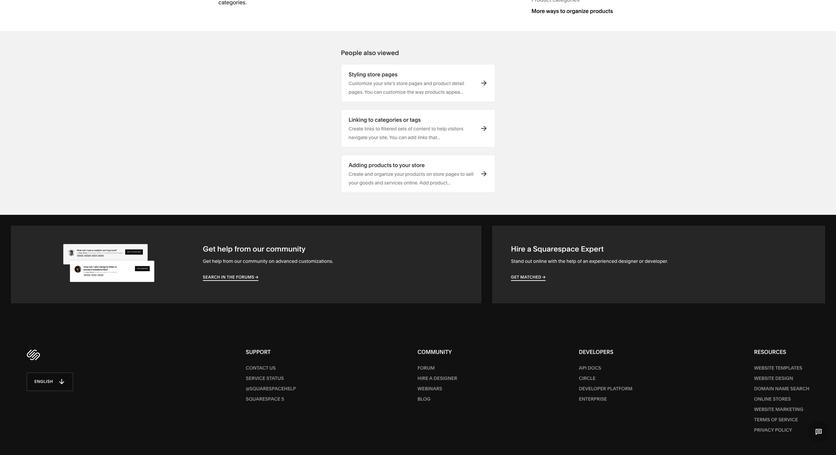 Task type: vqa. For each thing, say whether or not it's contained in the screenshot.
the website within website templates "LINK"
yes



Task type: describe. For each thing, give the bounding box(es) containing it.
website for website marketing
[[755, 407, 775, 413]]

pages.
[[349, 89, 364, 95]]

to right ways
[[561, 8, 566, 14]]

goods
[[360, 180, 374, 186]]

your up services
[[395, 171, 404, 177]]

customize
[[383, 89, 406, 95]]

name
[[776, 386, 790, 392]]

site's
[[384, 81, 396, 87]]

privacy policy link
[[755, 425, 810, 436]]

developer.
[[645, 259, 669, 265]]

api docs
[[579, 365, 602, 371]]

website for website design
[[755, 376, 775, 382]]

community
[[418, 349, 452, 356]]

pages inside adding products to your store create and organize your products on store pages to sell your goods and services online. add product...
[[446, 171, 460, 177]]

categories
[[375, 117, 402, 123]]

search in the forums →
[[203, 275, 259, 280]]

site.
[[380, 135, 389, 141]]

1 → from the left
[[255, 275, 259, 280]]

1 vertical spatial squarespace
[[246, 396, 281, 402]]

a for squarespace
[[528, 245, 532, 254]]

contact
[[246, 365, 269, 371]]

visitors
[[448, 126, 464, 132]]

hire a designer
[[418, 376, 458, 382]]

people
[[341, 49, 362, 57]]

search
[[791, 386, 810, 392]]

templates
[[776, 365, 803, 371]]

customize
[[349, 81, 373, 87]]

to up services
[[393, 162, 398, 169]]

1 horizontal spatial service
[[779, 417, 799, 423]]

privacy policy
[[755, 427, 793, 433]]

1 vertical spatial or
[[640, 259, 644, 265]]

navigate
[[349, 135, 368, 141]]

to up the that...
[[432, 126, 436, 132]]

us
[[270, 365, 276, 371]]

1 horizontal spatial and
[[375, 180, 383, 186]]

tags
[[410, 117, 421, 123]]

website marketing link
[[755, 405, 810, 415]]

appea...
[[446, 89, 464, 95]]

1 vertical spatial of
[[578, 259, 582, 265]]

designer
[[619, 259, 638, 265]]

@squarespacehelp
[[246, 386, 296, 392]]

matched
[[521, 275, 542, 280]]

adding
[[349, 162, 368, 169]]

designer
[[434, 376, 458, 382]]

a for designer
[[430, 376, 433, 382]]

forums
[[236, 275, 254, 280]]

1 vertical spatial links
[[418, 135, 428, 141]]

webinars
[[418, 386, 443, 392]]

linking to categories or tags create links to filtered sets of content to help visitors navigate your site. you can add links that...
[[349, 117, 464, 141]]

hire for hire a designer
[[418, 376, 429, 382]]

developer
[[579, 386, 607, 392]]

our for get help from our community
[[253, 245, 264, 254]]

on inside adding products to your store create and organize your products on store pages to sell your goods and services online. add product...
[[427, 171, 432, 177]]

help up 'in'
[[217, 245, 233, 254]]

terms of service
[[755, 417, 799, 423]]

people also viewed
[[341, 49, 399, 57]]

get for get help from our community on advanced customizations.
[[203, 259, 211, 265]]

get help from our community on advanced customizations.
[[203, 259, 333, 265]]

squarespace 5
[[246, 396, 284, 402]]

add
[[408, 135, 417, 141]]

marketing
[[776, 407, 804, 413]]

community for get help from our community on advanced customizations.
[[243, 259, 268, 265]]

service inside "link"
[[246, 376, 266, 382]]

docs
[[588, 365, 602, 371]]

expert
[[581, 245, 604, 254]]

0 vertical spatial links
[[365, 126, 375, 132]]

1 horizontal spatial pages
[[409, 81, 423, 87]]

policy
[[776, 427, 793, 433]]

5
[[282, 396, 284, 402]]

and inside styling store pages customize your site's store pages and product detail pages. you can customize the way products appea...
[[424, 81, 432, 87]]

webinars link
[[418, 384, 458, 394]]

circle link
[[579, 374, 633, 384]]

ways
[[547, 8, 559, 14]]

can inside styling store pages customize your site's store pages and product detail pages. you can customize the way products appea...
[[374, 89, 382, 95]]

resources
[[755, 349, 787, 356]]

out
[[525, 259, 533, 265]]

online stores link
[[755, 394, 810, 405]]

circle
[[579, 376, 596, 382]]

contact us link
[[246, 363, 296, 374]]

more
[[532, 8, 545, 14]]

online
[[534, 259, 547, 265]]

terms
[[755, 417, 771, 423]]

search
[[203, 275, 220, 280]]

website design link
[[755, 374, 810, 384]]

online
[[755, 396, 772, 402]]

website marketing
[[755, 407, 804, 413]]

customizations.
[[299, 259, 333, 265]]

0 horizontal spatial and
[[365, 171, 373, 177]]

our for get help from our community on advanced customizations.
[[235, 259, 242, 265]]

privacy
[[755, 427, 775, 433]]

content
[[414, 126, 431, 132]]

website templates link
[[755, 363, 810, 374]]

from for get help from our community on advanced customizations.
[[223, 259, 233, 265]]

create for linking
[[349, 126, 364, 132]]

stand
[[511, 259, 524, 265]]

community for get help from our community
[[266, 245, 306, 254]]

developer platform link
[[579, 384, 633, 394]]

experienced
[[590, 259, 618, 265]]

stores
[[774, 396, 791, 402]]



Task type: locate. For each thing, give the bounding box(es) containing it.
styling store pages customize your site's store pages and product detail pages. you can customize the way products appea...
[[349, 71, 465, 95]]

in
[[221, 275, 226, 280]]

0 horizontal spatial you
[[365, 89, 373, 95]]

2 → from the left
[[543, 275, 546, 280]]

add
[[420, 180, 429, 186]]

hire a designer link
[[418, 374, 458, 384]]

2 create from the top
[[349, 171, 364, 177]]

website for website templates
[[755, 365, 775, 371]]

1 horizontal spatial hire
[[511, 245, 526, 254]]

hire a squarespace expert
[[511, 245, 604, 254]]

organize
[[567, 8, 589, 14], [374, 171, 394, 177]]

website design
[[755, 376, 794, 382]]

domain
[[755, 386, 775, 392]]

from up the get help from our community on advanced customizations. on the left of page
[[235, 245, 251, 254]]

get
[[511, 275, 520, 280]]

0 vertical spatial and
[[424, 81, 432, 87]]

you down customize
[[365, 89, 373, 95]]

0 horizontal spatial squarespace
[[246, 396, 281, 402]]

the right with
[[559, 259, 566, 265]]

way
[[416, 89, 424, 95]]

help inside linking to categories or tags create links to filtered sets of content to help visitors navigate your site. you can add links that...
[[437, 126, 447, 132]]

1 horizontal spatial or
[[640, 259, 644, 265]]

2 vertical spatial website
[[755, 407, 775, 413]]

squarespace down '@squarespacehelp' link
[[246, 396, 281, 402]]

0 horizontal spatial pages
[[382, 71, 398, 78]]

domain name search link
[[755, 384, 810, 394]]

can left customize
[[374, 89, 382, 95]]

to
[[561, 8, 566, 14], [369, 117, 374, 123], [376, 126, 380, 132], [432, 126, 436, 132], [393, 162, 398, 169], [461, 171, 465, 177]]

you right site.
[[390, 135, 398, 141]]

squarespace up with
[[533, 245, 580, 254]]

1 horizontal spatial of
[[578, 259, 582, 265]]

our up the get help from our community on advanced customizations. on the left of page
[[253, 245, 264, 254]]

from for get help from our community
[[235, 245, 251, 254]]

0 vertical spatial a
[[528, 245, 532, 254]]

your
[[374, 81, 383, 87], [369, 135, 379, 141], [400, 162, 411, 169], [395, 171, 404, 177], [349, 180, 359, 186]]

1 horizontal spatial from
[[235, 245, 251, 254]]

1 horizontal spatial links
[[418, 135, 428, 141]]

1 vertical spatial and
[[365, 171, 373, 177]]

of inside linking to categories or tags create links to filtered sets of content to help visitors navigate your site. you can add links that...
[[408, 126, 413, 132]]

1 get from the top
[[203, 245, 216, 254]]

community down get help from our community
[[243, 259, 268, 265]]

2 website from the top
[[755, 376, 775, 382]]

0 vertical spatial from
[[235, 245, 251, 254]]

terms of service link
[[755, 415, 810, 425]]

hire for hire a squarespace expert
[[511, 245, 526, 254]]

on up add
[[427, 171, 432, 177]]

1 horizontal spatial you
[[390, 135, 398, 141]]

service
[[246, 376, 266, 382], [779, 417, 799, 423]]

1 vertical spatial hire
[[418, 376, 429, 382]]

product
[[434, 81, 451, 87]]

2 horizontal spatial pages
[[446, 171, 460, 177]]

0 horizontal spatial from
[[223, 259, 233, 265]]

organize right ways
[[567, 8, 589, 14]]

create down adding
[[349, 171, 364, 177]]

design
[[776, 376, 794, 382]]

styling
[[349, 71, 366, 78]]

help
[[437, 126, 447, 132], [217, 245, 233, 254], [212, 259, 222, 265], [567, 259, 577, 265]]

a
[[528, 245, 532, 254], [430, 376, 433, 382]]

pages up product...
[[446, 171, 460, 177]]

2 vertical spatial the
[[227, 275, 235, 280]]

organize up services
[[374, 171, 394, 177]]

english button
[[27, 373, 73, 391]]

to left sell
[[461, 171, 465, 177]]

from up search in the forums →
[[223, 259, 233, 265]]

0 horizontal spatial of
[[408, 126, 413, 132]]

can down sets
[[399, 135, 407, 141]]

your left site.
[[369, 135, 379, 141]]

service status
[[246, 376, 284, 382]]

you inside linking to categories or tags create links to filtered sets of content to help visitors navigate your site. you can add links that...
[[390, 135, 398, 141]]

help up 'search'
[[212, 259, 222, 265]]

0 horizontal spatial our
[[235, 259, 242, 265]]

the left way on the top of page
[[407, 89, 414, 95]]

developers
[[579, 349, 614, 356]]

adding products to your store create and organize your products on store pages to sell your goods and services online. add product...
[[349, 162, 474, 186]]

sell
[[466, 171, 474, 177]]

your up online.
[[400, 162, 411, 169]]

0 horizontal spatial can
[[374, 89, 382, 95]]

and
[[424, 81, 432, 87], [365, 171, 373, 177], [375, 180, 383, 186]]

status
[[267, 376, 284, 382]]

you inside styling store pages customize your site's store pages and product detail pages. you can customize the way products appea...
[[365, 89, 373, 95]]

an
[[583, 259, 589, 265]]

1 horizontal spatial on
[[427, 171, 432, 177]]

your inside linking to categories or tags create links to filtered sets of content to help visitors navigate your site. you can add links that...
[[369, 135, 379, 141]]

squarespace 5 link
[[246, 394, 296, 405]]

1 vertical spatial organize
[[374, 171, 394, 177]]

your inside styling store pages customize your site's store pages and product detail pages. you can customize the way products appea...
[[374, 81, 383, 87]]

website up domain
[[755, 376, 775, 382]]

pages up way on the top of page
[[409, 81, 423, 87]]

0 vertical spatial the
[[407, 89, 414, 95]]

0 vertical spatial you
[[365, 89, 373, 95]]

0 horizontal spatial organize
[[374, 171, 394, 177]]

links up navigate
[[365, 126, 375, 132]]

0 horizontal spatial the
[[227, 275, 235, 280]]

0 horizontal spatial service
[[246, 376, 266, 382]]

squarespace
[[533, 245, 580, 254], [246, 396, 281, 402]]

can inside linking to categories or tags create links to filtered sets of content to help visitors navigate your site. you can add links that...
[[399, 135, 407, 141]]

services
[[385, 180, 403, 186]]

english link
[[27, 373, 246, 391]]

that...
[[429, 135, 441, 141]]

3 website from the top
[[755, 407, 775, 413]]

from
[[235, 245, 251, 254], [223, 259, 233, 265]]

0 vertical spatial squarespace
[[533, 245, 580, 254]]

1 vertical spatial get
[[203, 259, 211, 265]]

also
[[364, 49, 376, 57]]

create up navigate
[[349, 126, 364, 132]]

0 vertical spatial hire
[[511, 245, 526, 254]]

of left an at the right bottom of page
[[578, 259, 582, 265]]

1 horizontal spatial can
[[399, 135, 407, 141]]

get for get help from our community
[[203, 245, 216, 254]]

service down contact
[[246, 376, 266, 382]]

sets
[[398, 126, 407, 132]]

community
[[266, 245, 306, 254], [243, 259, 268, 265]]

detail
[[452, 81, 465, 87]]

0 vertical spatial get
[[203, 245, 216, 254]]

1 vertical spatial can
[[399, 135, 407, 141]]

1 horizontal spatial our
[[253, 245, 264, 254]]

support
[[246, 349, 271, 356]]

2 vertical spatial and
[[375, 180, 383, 186]]

2 horizontal spatial of
[[772, 417, 778, 423]]

more ways to organize products link
[[532, 6, 614, 18]]

1 horizontal spatial →
[[543, 275, 546, 280]]

1 vertical spatial on
[[269, 259, 275, 265]]

community up the "advanced"
[[266, 245, 306, 254]]

and up way on the top of page
[[424, 81, 432, 87]]

2 vertical spatial pages
[[446, 171, 460, 177]]

online.
[[404, 180, 419, 186]]

create inside linking to categories or tags create links to filtered sets of content to help visitors navigate your site. you can add links that...
[[349, 126, 364, 132]]

viewed
[[378, 49, 399, 57]]

1 vertical spatial service
[[779, 417, 799, 423]]

website down the online
[[755, 407, 775, 413]]

create for adding
[[349, 171, 364, 177]]

organize inside adding products to your store create and organize your products on store pages to sell your goods and services online. add product...
[[374, 171, 394, 177]]

0 horizontal spatial →
[[255, 275, 259, 280]]

organize inside more ways to organize products link
[[567, 8, 589, 14]]

1 vertical spatial from
[[223, 259, 233, 265]]

more ways to organize products
[[532, 8, 614, 14]]

→ right forums
[[255, 275, 259, 280]]

0 vertical spatial website
[[755, 365, 775, 371]]

2 horizontal spatial the
[[559, 259, 566, 265]]

of up privacy policy
[[772, 417, 778, 423]]

links down content
[[418, 135, 428, 141]]

your left site's at the left top of the page
[[374, 81, 383, 87]]

1 vertical spatial you
[[390, 135, 398, 141]]

service down the marketing
[[779, 417, 799, 423]]

on left the "advanced"
[[269, 259, 275, 265]]

hire up stand at the bottom right of page
[[511, 245, 526, 254]]

1 vertical spatial the
[[559, 259, 566, 265]]

the right 'in'
[[227, 275, 235, 280]]

filtered
[[381, 126, 397, 132]]

a up webinars
[[430, 376, 433, 382]]

0 horizontal spatial hire
[[418, 376, 429, 382]]

0 horizontal spatial a
[[430, 376, 433, 382]]

to up site.
[[376, 126, 380, 132]]

api docs link
[[579, 363, 633, 374]]

0 vertical spatial pages
[[382, 71, 398, 78]]

1 vertical spatial a
[[430, 376, 433, 382]]

blog link
[[418, 394, 458, 405]]

or right designer on the bottom of the page
[[640, 259, 644, 265]]

0 vertical spatial create
[[349, 126, 364, 132]]

linking
[[349, 117, 367, 123]]

to right linking
[[369, 117, 374, 123]]

or inside linking to categories or tags create links to filtered sets of content to help visitors navigate your site. you can add links that...
[[404, 117, 409, 123]]

advanced
[[276, 259, 298, 265]]

the inside styling store pages customize your site's store pages and product detail pages. you can customize the way products appea...
[[407, 89, 414, 95]]

1 website from the top
[[755, 365, 775, 371]]

create inside adding products to your store create and organize your products on store pages to sell your goods and services online. add product...
[[349, 171, 364, 177]]

and right goods
[[375, 180, 383, 186]]

help left an at the right bottom of page
[[567, 259, 577, 265]]

our
[[253, 245, 264, 254], [235, 259, 242, 265]]

0 vertical spatial our
[[253, 245, 264, 254]]

→
[[255, 275, 259, 280], [543, 275, 546, 280]]

0 vertical spatial service
[[246, 376, 266, 382]]

with
[[548, 259, 558, 265]]

@squarespacehelp link
[[246, 384, 296, 394]]

0 vertical spatial of
[[408, 126, 413, 132]]

hire
[[511, 245, 526, 254], [418, 376, 429, 382]]

1 vertical spatial community
[[243, 259, 268, 265]]

1 vertical spatial create
[[349, 171, 364, 177]]

1 create from the top
[[349, 126, 364, 132]]

1 horizontal spatial the
[[407, 89, 414, 95]]

platform
[[608, 386, 633, 392]]

0 horizontal spatial on
[[269, 259, 275, 265]]

of right sets
[[408, 126, 413, 132]]

product...
[[430, 180, 451, 186]]

footer image image
[[59, 238, 159, 292]]

pages
[[382, 71, 398, 78], [409, 81, 423, 87], [446, 171, 460, 177]]

help up the that...
[[437, 126, 447, 132]]

0 vertical spatial on
[[427, 171, 432, 177]]

2 vertical spatial of
[[772, 417, 778, 423]]

0 vertical spatial can
[[374, 89, 382, 95]]

the
[[407, 89, 414, 95], [559, 259, 566, 265], [227, 275, 235, 280]]

1 vertical spatial pages
[[409, 81, 423, 87]]

website templates
[[755, 365, 803, 371]]

contact us
[[246, 365, 276, 371]]

your left goods
[[349, 180, 359, 186]]

1 horizontal spatial a
[[528, 245, 532, 254]]

2 horizontal spatial and
[[424, 81, 432, 87]]

0 vertical spatial community
[[266, 245, 306, 254]]

0 horizontal spatial links
[[365, 126, 375, 132]]

1 horizontal spatial squarespace
[[533, 245, 580, 254]]

pages up site's at the left top of the page
[[382, 71, 398, 78]]

forum link
[[418, 363, 458, 374]]

1 horizontal spatial organize
[[567, 8, 589, 14]]

and up goods
[[365, 171, 373, 177]]

blog
[[418, 396, 431, 402]]

website up website design
[[755, 365, 775, 371]]

get matched →
[[511, 275, 546, 280]]

0 vertical spatial or
[[404, 117, 409, 123]]

→ right matched
[[543, 275, 546, 280]]

1 vertical spatial website
[[755, 376, 775, 382]]

get help from our community
[[203, 245, 306, 254]]

service status link
[[246, 374, 296, 384]]

our up forums
[[235, 259, 242, 265]]

developer platform
[[579, 386, 633, 392]]

store
[[368, 71, 381, 78], [397, 81, 408, 87], [412, 162, 425, 169], [433, 171, 445, 177]]

a up out
[[528, 245, 532, 254]]

1 vertical spatial our
[[235, 259, 242, 265]]

0 horizontal spatial or
[[404, 117, 409, 123]]

domain name search
[[755, 386, 810, 392]]

2 get from the top
[[203, 259, 211, 265]]

or left tags
[[404, 117, 409, 123]]

forum
[[418, 365, 435, 371]]

products inside styling store pages customize your site's store pages and product detail pages. you can customize the way products appea...
[[425, 89, 445, 95]]

hire down forum
[[418, 376, 429, 382]]

0 vertical spatial organize
[[567, 8, 589, 14]]



